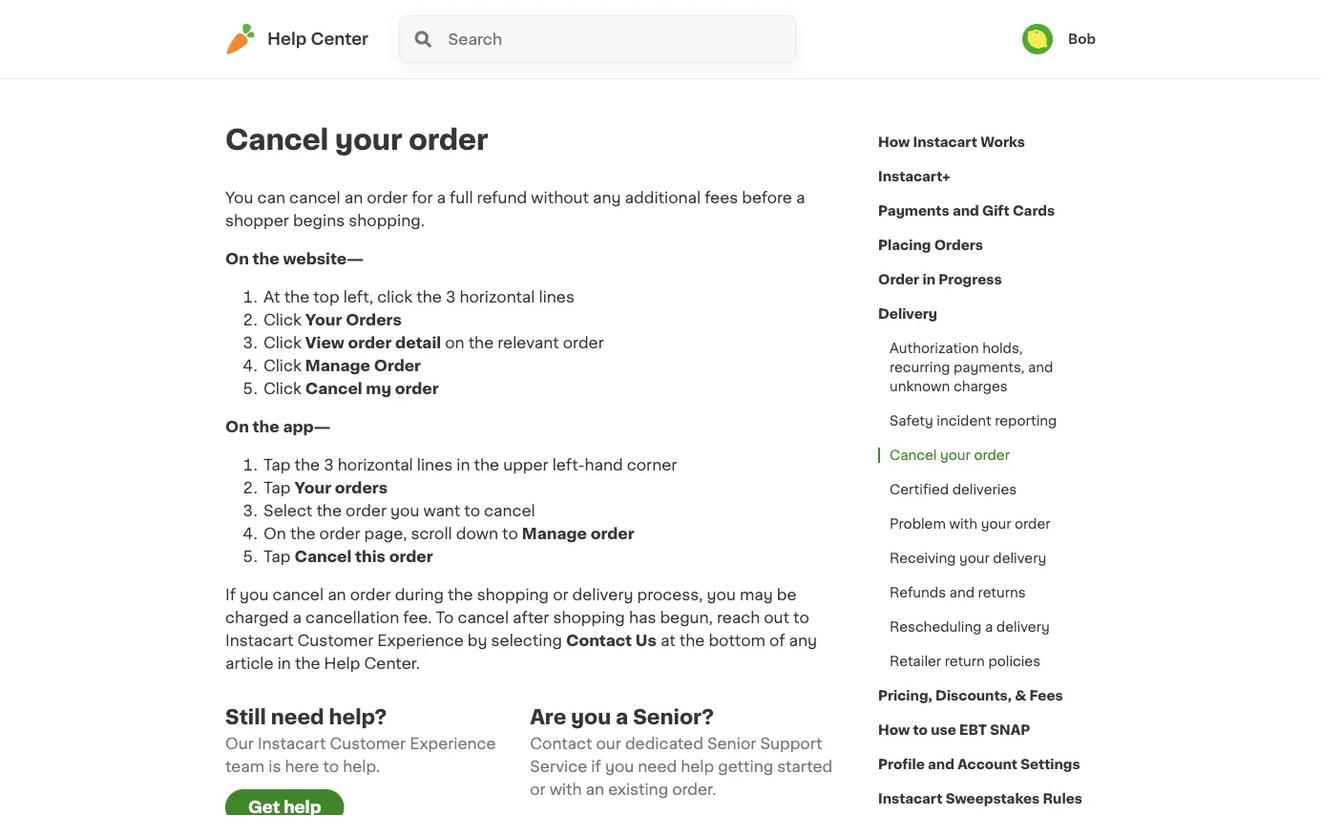 Task type: locate. For each thing, give the bounding box(es) containing it.
a up the our
[[616, 707, 628, 727]]

pricing,
[[878, 689, 933, 703]]

account
[[958, 758, 1018, 771]]

on down the select
[[263, 526, 286, 541]]

1 horizontal spatial 3
[[446, 289, 456, 305]]

for
[[412, 190, 433, 205]]

in right article
[[277, 656, 291, 671]]

3 tap from the top
[[263, 549, 291, 564]]

cancel up by
[[458, 610, 509, 625]]

in down placing orders link
[[923, 273, 936, 286]]

order right view
[[348, 335, 392, 350]]

order up cancellation
[[350, 587, 391, 602]]

0 vertical spatial your
[[305, 312, 342, 327]]

0 vertical spatial cancel your order
[[225, 126, 488, 154]]

full
[[450, 190, 473, 205]]

delivery link
[[878, 297, 938, 331]]

0 horizontal spatial orders
[[346, 312, 402, 327]]

1 vertical spatial lines
[[417, 457, 453, 473]]

be
[[777, 587, 797, 602]]

horizontal up orders
[[338, 457, 413, 473]]

0 horizontal spatial need
[[271, 707, 324, 727]]

with
[[949, 517, 978, 531], [550, 782, 582, 797]]

if
[[591, 759, 601, 774]]

an up the shopping.
[[344, 190, 363, 205]]

or inside are you a senior? contact our dedicated senior support service if you need help getting started or with an existing order.
[[530, 782, 546, 797]]

a right 'before'
[[796, 190, 805, 205]]

order inside at the top left, click the 3 horizontal lines click your orders click view order detail on the relevant order click manage order click cancel my order
[[374, 358, 421, 373]]

this
[[355, 549, 386, 564]]

pricing, discounts, & fees link
[[878, 679, 1063, 713]]

on left app—
[[225, 419, 249, 434]]

dedicated
[[625, 736, 703, 751]]

need inside are you a senior? contact our dedicated senior support service if you need help getting started or with an existing order.
[[638, 759, 677, 774]]

cancel left my
[[305, 381, 362, 396]]

2 horizontal spatial in
[[923, 273, 936, 286]]

1 vertical spatial your
[[295, 480, 331, 495]]

order
[[878, 273, 919, 286], [374, 358, 421, 373]]

bob
[[1068, 32, 1096, 46]]

or down service at the left bottom
[[530, 782, 546, 797]]

tap up the select
[[263, 480, 291, 495]]

cancel up begins
[[289, 190, 340, 205]]

manage down left-
[[522, 526, 587, 541]]

an for begins
[[344, 190, 363, 205]]

an inside 'you can cancel an order for a full refund without any additional fees before a shopper begins shopping.'
[[344, 190, 363, 205]]

order down placing
[[878, 273, 919, 286]]

and inside the authorization holds, recurring payments, and unknown charges
[[1028, 361, 1053, 374]]

to inside if you cancel an order during the shopping or delivery process, you may be charged a cancellation fee. to cancel after shopping has begun, reach out to instacart customer experience by selecting
[[793, 610, 809, 625]]

0 vertical spatial or
[[553, 587, 569, 602]]

at the bottom of any article in the help center.
[[225, 633, 817, 671]]

order up full
[[409, 126, 488, 154]]

select the order you want to cancel on the order page, scroll down to manage order tap cancel this order
[[263, 503, 634, 564]]

1 horizontal spatial in
[[457, 457, 470, 473]]

0 vertical spatial an
[[344, 190, 363, 205]]

manage inside select the order you want to cancel on the order page, scroll down to manage order tap cancel this order
[[522, 526, 587, 541]]

fees
[[705, 190, 738, 205]]

out
[[764, 610, 790, 625]]

process,
[[637, 587, 703, 602]]

profile and account settings
[[878, 758, 1080, 771]]

0 vertical spatial tap
[[263, 457, 291, 473]]

you up reach
[[707, 587, 736, 602]]

any inside "at the bottom of any article in the help center."
[[789, 633, 817, 648]]

instacart sweepstakes rules
[[878, 792, 1082, 806]]

orders down left,
[[346, 312, 402, 327]]

pricing, discounts, & fees
[[878, 689, 1063, 703]]

order up my
[[374, 358, 421, 373]]

on for on the app—
[[225, 419, 249, 434]]

at
[[661, 633, 676, 648]]

the down tap your orders
[[316, 503, 342, 518]]

0 vertical spatial 3
[[446, 289, 456, 305]]

charged
[[225, 610, 289, 625]]

order down 'deliveries'
[[1015, 517, 1051, 531]]

2 how from the top
[[878, 724, 910, 737]]

the down the select
[[290, 526, 316, 541]]

still
[[225, 707, 266, 727]]

order down scroll
[[389, 549, 433, 564]]

the down begun,
[[680, 633, 705, 648]]

cancel your order up certified deliveries
[[890, 449, 1010, 462]]

rescheduling a delivery link
[[878, 610, 1061, 644]]

delivery
[[993, 552, 1047, 565], [572, 587, 633, 602], [996, 621, 1050, 634]]

1 horizontal spatial horizontal
[[460, 289, 535, 305]]

instacart+ link
[[878, 159, 951, 194]]

your
[[305, 312, 342, 327], [295, 480, 331, 495]]

holds,
[[982, 342, 1023, 355]]

shopping
[[477, 587, 549, 602], [553, 610, 625, 625]]

instacart inside instacart sweepstakes rules "link"
[[878, 792, 943, 806]]

orders
[[335, 480, 388, 495]]

help right instacart image
[[267, 31, 307, 47]]

2 vertical spatial tap
[[263, 549, 291, 564]]

lines up relevant
[[539, 289, 575, 305]]

1 vertical spatial any
[[789, 633, 817, 648]]

1 vertical spatial tap
[[263, 480, 291, 495]]

tap down the select
[[263, 549, 291, 564]]

0 horizontal spatial or
[[530, 782, 546, 797]]

customer
[[297, 633, 373, 648], [330, 736, 406, 751]]

cancel your order inside 'link'
[[890, 449, 1010, 462]]

instacart inside still need help? our instacart customer experience team is here to help.
[[258, 736, 326, 751]]

need
[[271, 707, 324, 727], [638, 759, 677, 774]]

1 tap from the top
[[263, 457, 291, 473]]

1 horizontal spatial lines
[[539, 289, 575, 305]]

you up page,
[[390, 503, 419, 518]]

contact up service at the left bottom
[[530, 736, 592, 751]]

and down receiving your delivery "link"
[[950, 586, 975, 600]]

with down service at the left bottom
[[550, 782, 582, 797]]

1 vertical spatial cancel your order
[[890, 449, 1010, 462]]

an up cancellation
[[328, 587, 346, 602]]

tap down on the app—
[[263, 457, 291, 473]]

0 horizontal spatial with
[[550, 782, 582, 797]]

0 vertical spatial manage
[[305, 358, 370, 373]]

1 vertical spatial help
[[324, 656, 360, 671]]

order right my
[[395, 381, 439, 396]]

you
[[390, 503, 419, 518], [240, 587, 269, 602], [707, 587, 736, 602], [571, 707, 611, 727], [605, 759, 634, 774]]

cancel down safety
[[890, 449, 937, 462]]

safety incident reporting
[[890, 414, 1057, 428]]

to
[[436, 610, 454, 625]]

cancel left this
[[295, 549, 352, 564]]

0 horizontal spatial lines
[[417, 457, 453, 473]]

instacart
[[913, 136, 978, 149], [225, 633, 294, 648], [258, 736, 326, 751], [878, 792, 943, 806]]

or
[[553, 587, 569, 602], [530, 782, 546, 797]]

left-
[[552, 457, 585, 473]]

1 horizontal spatial orders
[[934, 239, 983, 252]]

retailer return policies
[[890, 655, 1041, 668]]

0 horizontal spatial shopping
[[477, 587, 549, 602]]

delivery
[[878, 307, 938, 321]]

page,
[[364, 526, 407, 541]]

view
[[305, 335, 344, 350]]

1 vertical spatial in
[[457, 457, 470, 473]]

to right out on the right bottom of page
[[793, 610, 809, 625]]

tap inside select the order you want to cancel on the order page, scroll down to manage order tap cancel this order
[[263, 549, 291, 564]]

select
[[263, 503, 312, 518]]

1 horizontal spatial any
[[789, 633, 817, 648]]

0 horizontal spatial manage
[[305, 358, 370, 373]]

shopping up after
[[477, 587, 549, 602]]

1 horizontal spatial or
[[553, 587, 569, 602]]

shopping up contact us
[[553, 610, 625, 625]]

0 vertical spatial order
[[878, 273, 919, 286]]

1 vertical spatial orders
[[346, 312, 402, 327]]

horizontal up relevant
[[460, 289, 535, 305]]

to left use
[[913, 724, 928, 737]]

and down use
[[928, 758, 955, 771]]

any right without
[[593, 190, 621, 205]]

1 horizontal spatial shopping
[[553, 610, 625, 625]]

1 horizontal spatial help
[[324, 656, 360, 671]]

charges
[[954, 380, 1008, 393]]

to right the down
[[502, 526, 518, 541]]

in up want
[[457, 457, 470, 473]]

and left "gift"
[[953, 204, 979, 218]]

instacart inside if you cancel an order during the shopping or delivery process, you may be charged a cancellation fee. to cancel after shopping has begun, reach out to instacart customer experience by selecting
[[225, 633, 294, 648]]

0 vertical spatial with
[[949, 517, 978, 531]]

cancel up the down
[[484, 503, 535, 518]]

to right here on the left bottom of page
[[323, 759, 339, 774]]

your up view
[[305, 312, 342, 327]]

your inside at the top left, click the 3 horizontal lines click your orders click view order detail on the relevant order click manage order click cancel my order
[[305, 312, 342, 327]]

rescheduling a delivery
[[890, 621, 1050, 634]]

help
[[681, 759, 714, 774]]

instacart down charged
[[225, 633, 294, 648]]

need up here on the left bottom of page
[[271, 707, 324, 727]]

1 vertical spatial on
[[225, 419, 249, 434]]

0 vertical spatial need
[[271, 707, 324, 727]]

additional
[[625, 190, 701, 205]]

1 how from the top
[[878, 136, 910, 149]]

rescheduling
[[890, 621, 982, 634]]

contact left us
[[566, 633, 632, 648]]

3 up on
[[446, 289, 456, 305]]

customer down cancellation
[[297, 633, 373, 648]]

order up 'deliveries'
[[974, 449, 1010, 462]]

1 vertical spatial or
[[530, 782, 546, 797]]

how instacart works link
[[878, 125, 1025, 159]]

1 vertical spatial need
[[638, 759, 677, 774]]

problem with your order
[[890, 517, 1051, 531]]

1 horizontal spatial cancel your order
[[890, 449, 1010, 462]]

0 horizontal spatial horizontal
[[338, 457, 413, 473]]

0 vertical spatial lines
[[539, 289, 575, 305]]

0 vertical spatial how
[[878, 136, 910, 149]]

2 tap from the top
[[263, 480, 291, 495]]

1 vertical spatial with
[[550, 782, 582, 797]]

instacart down the profile
[[878, 792, 943, 806]]

1 vertical spatial order
[[374, 358, 421, 373]]

0 horizontal spatial help
[[267, 31, 307, 47]]

the up to
[[448, 587, 473, 602]]

our
[[596, 736, 621, 751]]

0 vertical spatial in
[[923, 273, 936, 286]]

manage down view
[[305, 358, 370, 373]]

order in progress link
[[878, 263, 1002, 297]]

an for cancellation
[[328, 587, 346, 602]]

here
[[285, 759, 319, 774]]

help down cancellation
[[324, 656, 360, 671]]

1 vertical spatial how
[[878, 724, 910, 737]]

1 horizontal spatial with
[[949, 517, 978, 531]]

0 vertical spatial on
[[225, 251, 249, 266]]

certified
[[890, 483, 949, 496]]

0 vertical spatial help
[[267, 31, 307, 47]]

an
[[344, 190, 363, 205], [328, 587, 346, 602], [586, 782, 604, 797]]

selecting
[[491, 633, 562, 648]]

2 vertical spatial on
[[263, 526, 286, 541]]

1 vertical spatial delivery
[[572, 587, 633, 602]]

the inside if you cancel an order during the shopping or delivery process, you may be charged a cancellation fee. to cancel after shopping has begun, reach out to instacart customer experience by selecting
[[448, 587, 473, 602]]

1 horizontal spatial order
[[878, 273, 919, 286]]

retailer
[[890, 655, 941, 668]]

2 vertical spatial in
[[277, 656, 291, 671]]

a right charged
[[293, 610, 302, 625]]

help inside "at the bottom of any article in the help center."
[[324, 656, 360, 671]]

3 inside at the top left, click the 3 horizontal lines click your orders click view order detail on the relevant order click manage order click cancel my order
[[446, 289, 456, 305]]

1 vertical spatial experience
[[410, 736, 496, 751]]

any right of
[[789, 633, 817, 648]]

2 vertical spatial an
[[586, 782, 604, 797]]

cancel inside select the order you want to cancel on the order page, scroll down to manage order tap cancel this order
[[484, 503, 535, 518]]

after
[[513, 610, 549, 625]]

can
[[257, 190, 285, 205]]

help center
[[267, 31, 369, 47]]

0 vertical spatial experience
[[377, 633, 464, 648]]

and for gift
[[953, 204, 979, 218]]

cancel your order up the shopping.
[[225, 126, 488, 154]]

how up the profile
[[878, 724, 910, 737]]

1 horizontal spatial need
[[638, 759, 677, 774]]

instacart up instacart+ link
[[913, 136, 978, 149]]

certified deliveries link
[[878, 473, 1028, 507]]

1 vertical spatial customer
[[330, 736, 406, 751]]

delivery for rescheduling a delivery
[[996, 621, 1050, 634]]

0 horizontal spatial any
[[593, 190, 621, 205]]

with inside "link"
[[949, 517, 978, 531]]

3 up tap your orders
[[324, 457, 334, 473]]

to
[[464, 503, 480, 518], [502, 526, 518, 541], [793, 610, 809, 625], [913, 724, 928, 737], [323, 759, 339, 774]]

how for how to use ebt snap
[[878, 724, 910, 737]]

a down returns
[[985, 621, 993, 634]]

and
[[953, 204, 979, 218], [1028, 361, 1053, 374], [950, 586, 975, 600], [928, 758, 955, 771]]

settings
[[1021, 758, 1080, 771]]

on the app—
[[225, 419, 331, 434]]

0 horizontal spatial order
[[374, 358, 421, 373]]

tap for tap the 3 horizontal lines in the upper left-hand corner
[[263, 457, 291, 473]]

orders down payments and gift cards link
[[934, 239, 983, 252]]

delivery inside receiving your delivery "link"
[[993, 552, 1047, 565]]

0 horizontal spatial 3
[[324, 457, 334, 473]]

order up the shopping.
[[367, 190, 408, 205]]

cancel up charged
[[273, 587, 324, 602]]

to inside still need help? our instacart customer experience team is here to help.
[[323, 759, 339, 774]]

1 vertical spatial manage
[[522, 526, 587, 541]]

on the website—
[[225, 251, 364, 266]]

an inside if you cancel an order during the shopping or delivery process, you may be charged a cancellation fee. to cancel after shopping has begun, reach out to instacart customer experience by selecting
[[328, 587, 346, 602]]

the right article
[[295, 656, 320, 671]]

or up selecting
[[553, 587, 569, 602]]

2 vertical spatial delivery
[[996, 621, 1050, 634]]

contact inside are you a senior? contact our dedicated senior support service if you need help getting started or with an existing order.
[[530, 736, 592, 751]]

your down 'deliveries'
[[981, 517, 1011, 531]]

top
[[313, 289, 339, 305]]

how up instacart+
[[878, 136, 910, 149]]

your up the shopping.
[[335, 126, 402, 154]]

0 horizontal spatial in
[[277, 656, 291, 671]]

fees
[[1030, 689, 1063, 703]]

customer up "help."
[[330, 736, 406, 751]]

order.
[[672, 782, 716, 797]]

&
[[1015, 689, 1027, 703]]

at the top left, click the 3 horizontal lines click your orders click view order detail on the relevant order click manage order click cancel my order
[[263, 289, 604, 396]]

delivery inside rescheduling a delivery 'link'
[[996, 621, 1050, 634]]

returns
[[978, 586, 1026, 600]]

your
[[335, 126, 402, 154], [940, 449, 971, 462], [981, 517, 1011, 531], [959, 552, 990, 565]]

a inside if you cancel an order during the shopping or delivery process, you may be charged a cancellation fee. to cancel after shopping has begun, reach out to instacart customer experience by selecting
[[293, 610, 302, 625]]

our
[[225, 736, 254, 751]]

the right 'click'
[[416, 289, 442, 305]]

delivery up policies
[[996, 621, 1050, 634]]

0 vertical spatial delivery
[[993, 552, 1047, 565]]

0 vertical spatial any
[[593, 190, 621, 205]]

0 vertical spatial horizontal
[[460, 289, 535, 305]]

your up the select
[[295, 480, 331, 495]]

delivery up returns
[[993, 552, 1047, 565]]

and right payments,
[[1028, 361, 1053, 374]]

delivery up has
[[572, 587, 633, 602]]

1 vertical spatial an
[[328, 587, 346, 602]]

your up certified deliveries
[[940, 449, 971, 462]]

1 vertical spatial contact
[[530, 736, 592, 751]]

on
[[445, 335, 465, 350]]

and for returns
[[950, 586, 975, 600]]

0 vertical spatial customer
[[297, 633, 373, 648]]

1 horizontal spatial manage
[[522, 526, 587, 541]]



Task type: vqa. For each thing, say whether or not it's contained in the screenshot.
All stores Link
no



Task type: describe. For each thing, give the bounding box(es) containing it.
how instacart works
[[878, 136, 1025, 149]]

order down hand
[[591, 526, 634, 541]]

customer inside still need help? our instacart customer experience team is here to help.
[[330, 736, 406, 751]]

experience inside still need help? our instacart customer experience team is here to help.
[[410, 736, 496, 751]]

placing orders
[[878, 239, 983, 252]]

1 click from the top
[[263, 312, 301, 327]]

horizontal inside at the top left, click the 3 horizontal lines click your orders click view order detail on the relevant order click manage order click cancel my order
[[460, 289, 535, 305]]

begun,
[[660, 610, 713, 625]]

cancellation
[[306, 610, 399, 625]]

0 horizontal spatial cancel your order
[[225, 126, 488, 154]]

sweepstakes
[[946, 792, 1040, 806]]

the right at
[[284, 289, 310, 305]]

and for account
[[928, 758, 955, 771]]

are
[[530, 707, 566, 727]]

cancel inside select the order you want to cancel on the order page, scroll down to manage order tap cancel this order
[[295, 549, 352, 564]]

are you a senior? contact our dedicated senior support service if you need help getting started or with an existing order.
[[530, 707, 833, 797]]

a inside are you a senior? contact our dedicated senior support service if you need help getting started or with an existing order.
[[616, 707, 628, 727]]

tap for tap your orders
[[263, 480, 291, 495]]

unknown
[[890, 380, 950, 393]]

refunds
[[890, 586, 946, 600]]

or inside if you cancel an order during the shopping or delivery process, you may be charged a cancellation fee. to cancel after shopping has begun, reach out to instacart customer experience by selecting
[[553, 587, 569, 602]]

you up charged
[[240, 587, 269, 602]]

how to use ebt snap link
[[878, 713, 1030, 747]]

center.
[[364, 656, 420, 671]]

any inside 'you can cancel an order for a full refund without any additional fees before a shopper begins shopping.'
[[593, 190, 621, 205]]

the left upper
[[474, 457, 499, 473]]

app—
[[283, 419, 331, 434]]

0 vertical spatial shopping
[[477, 587, 549, 602]]

help.
[[343, 759, 380, 774]]

1 vertical spatial 3
[[324, 457, 334, 473]]

senior
[[707, 736, 756, 751]]

1 vertical spatial horizontal
[[338, 457, 413, 473]]

order up this
[[319, 526, 360, 541]]

a right 'for'
[[437, 190, 446, 205]]

cards
[[1013, 204, 1055, 218]]

order inside "link"
[[1015, 517, 1051, 531]]

delivery for receiving your delivery
[[993, 552, 1047, 565]]

deliveries
[[952, 483, 1017, 496]]

before
[[742, 190, 792, 205]]

getting
[[718, 759, 773, 774]]

reporting
[[995, 414, 1057, 428]]

senior?
[[633, 707, 714, 727]]

team
[[225, 759, 265, 774]]

3 click from the top
[[263, 358, 301, 373]]

to up the down
[[464, 503, 480, 518]]

cancel your order link
[[878, 438, 1021, 473]]

rules
[[1043, 792, 1082, 806]]

down
[[456, 526, 498, 541]]

gift
[[982, 204, 1010, 218]]

without
[[531, 190, 589, 205]]

cancel inside 'link'
[[890, 449, 937, 462]]

scroll
[[411, 526, 452, 541]]

contact us
[[566, 633, 657, 648]]

0 vertical spatial orders
[[934, 239, 983, 252]]

the up at
[[253, 251, 279, 266]]

you up the our
[[571, 707, 611, 727]]

in inside "at the bottom of any article in the help center."
[[277, 656, 291, 671]]

instacart inside how instacart works link
[[913, 136, 978, 149]]

0 vertical spatial contact
[[566, 633, 632, 648]]

orders inside at the top left, click the 3 horizontal lines click your orders click view order detail on the relevant order click manage order click cancel my order
[[346, 312, 402, 327]]

1 vertical spatial shopping
[[553, 610, 625, 625]]

how for how instacart works
[[878, 136, 910, 149]]

policies
[[988, 655, 1041, 668]]

a inside 'link'
[[985, 621, 993, 634]]

us
[[636, 633, 657, 648]]

user avatar image
[[1022, 24, 1053, 54]]

the left app—
[[253, 419, 279, 434]]

ebt
[[959, 724, 987, 737]]

click
[[377, 289, 413, 305]]

order inside order in progress link
[[878, 273, 919, 286]]

customer inside if you cancel an order during the shopping or delivery process, you may be charged a cancellation fee. to cancel after shopping has begun, reach out to instacart customer experience by selecting
[[297, 633, 373, 648]]

hand
[[585, 457, 623, 473]]

recurring
[[890, 361, 950, 374]]

order in progress
[[878, 273, 1002, 286]]

payments and gift cards
[[878, 204, 1055, 218]]

on inside select the order you want to cancel on the order page, scroll down to manage order tap cancel this order
[[263, 526, 286, 541]]

incident
[[937, 414, 992, 428]]

receiving your delivery
[[890, 552, 1047, 565]]

discounts,
[[936, 689, 1012, 703]]

certified deliveries
[[890, 483, 1017, 496]]

center
[[311, 31, 369, 47]]

order inside 'you can cancel an order for a full refund without any additional fees before a shopper begins shopping.'
[[367, 190, 408, 205]]

authorization holds, recurring payments, and unknown charges
[[890, 342, 1053, 393]]

payments
[[878, 204, 950, 218]]

placing
[[878, 239, 931, 252]]

shopping.
[[349, 213, 425, 228]]

retailer return policies link
[[878, 644, 1052, 679]]

the up tap your orders
[[295, 457, 320, 473]]

instacart image
[[225, 24, 256, 54]]

lines inside at the top left, click the 3 horizontal lines click your orders click view order detail on the relevant order click manage order click cancel my order
[[539, 289, 575, 305]]

delivery inside if you cancel an order during the shopping or delivery process, you may be charged a cancellation fee. to cancel after shopping has begun, reach out to instacart customer experience by selecting
[[572, 587, 633, 602]]

progress
[[939, 273, 1002, 286]]

with inside are you a senior? contact our dedicated senior support service if you need help getting started or with an existing order.
[[550, 782, 582, 797]]

problem
[[890, 517, 946, 531]]

order right relevant
[[563, 335, 604, 350]]

return
[[945, 655, 985, 668]]

how to use ebt snap
[[878, 724, 1030, 737]]

cancel inside at the top left, click the 3 horizontal lines click your orders click view order detail on the relevant order click manage order click cancel my order
[[305, 381, 362, 396]]

your inside 'link'
[[940, 449, 971, 462]]

manage inside at the top left, click the 3 horizontal lines click your orders click view order detail on the relevant order click manage order click cancel my order
[[305, 358, 370, 373]]

website—
[[283, 251, 364, 266]]

you right if
[[605, 759, 634, 774]]

cancel up can
[[225, 126, 329, 154]]

you
[[225, 190, 253, 205]]

support
[[760, 736, 822, 751]]

corner
[[627, 457, 677, 473]]

2 click from the top
[[263, 335, 301, 350]]

need inside still need help? our instacart customer experience team is here to help.
[[271, 707, 324, 727]]

4 click from the top
[[263, 381, 301, 396]]

receiving your delivery link
[[878, 541, 1058, 576]]

order inside if you cancel an order during the shopping or delivery process, you may be charged a cancellation fee. to cancel after shopping has begun, reach out to instacart customer experience by selecting
[[350, 587, 391, 602]]

an inside are you a senior? contact our dedicated senior support service if you need help getting started or with an existing order.
[[586, 782, 604, 797]]

Search search field
[[446, 16, 795, 62]]

shopper
[[225, 213, 289, 228]]

is
[[269, 759, 281, 774]]

on for on the website—
[[225, 251, 249, 266]]

order down orders
[[346, 503, 387, 518]]

cancel inside 'you can cancel an order for a full refund without any additional fees before a shopper begins shopping.'
[[289, 190, 340, 205]]

profile
[[878, 758, 925, 771]]

if
[[225, 587, 236, 602]]

works
[[981, 136, 1025, 149]]

authorization holds, recurring payments, and unknown charges link
[[878, 331, 1096, 404]]

detail
[[395, 335, 441, 350]]

refunds and returns
[[890, 586, 1026, 600]]

placing orders link
[[878, 228, 983, 263]]

you inside select the order you want to cancel on the order page, scroll down to manage order tap cancel this order
[[390, 503, 419, 518]]

authorization
[[890, 342, 979, 355]]

during
[[395, 587, 444, 602]]

order inside 'link'
[[974, 449, 1010, 462]]

you can cancel an order for a full refund without any additional fees before a shopper begins shopping.
[[225, 190, 805, 228]]

payments,
[[954, 361, 1025, 374]]

payments and gift cards link
[[878, 194, 1055, 228]]

of
[[769, 633, 785, 648]]

experience inside if you cancel an order during the shopping or delivery process, you may be charged a cancellation fee. to cancel after shopping has begun, reach out to instacart customer experience by selecting
[[377, 633, 464, 648]]

the right on
[[468, 335, 494, 350]]

begins
[[293, 213, 345, 228]]

left,
[[343, 289, 373, 305]]

relevant
[[498, 335, 559, 350]]

by
[[468, 633, 487, 648]]

your down problem with your order "link"
[[959, 552, 990, 565]]

fee.
[[403, 610, 432, 625]]



